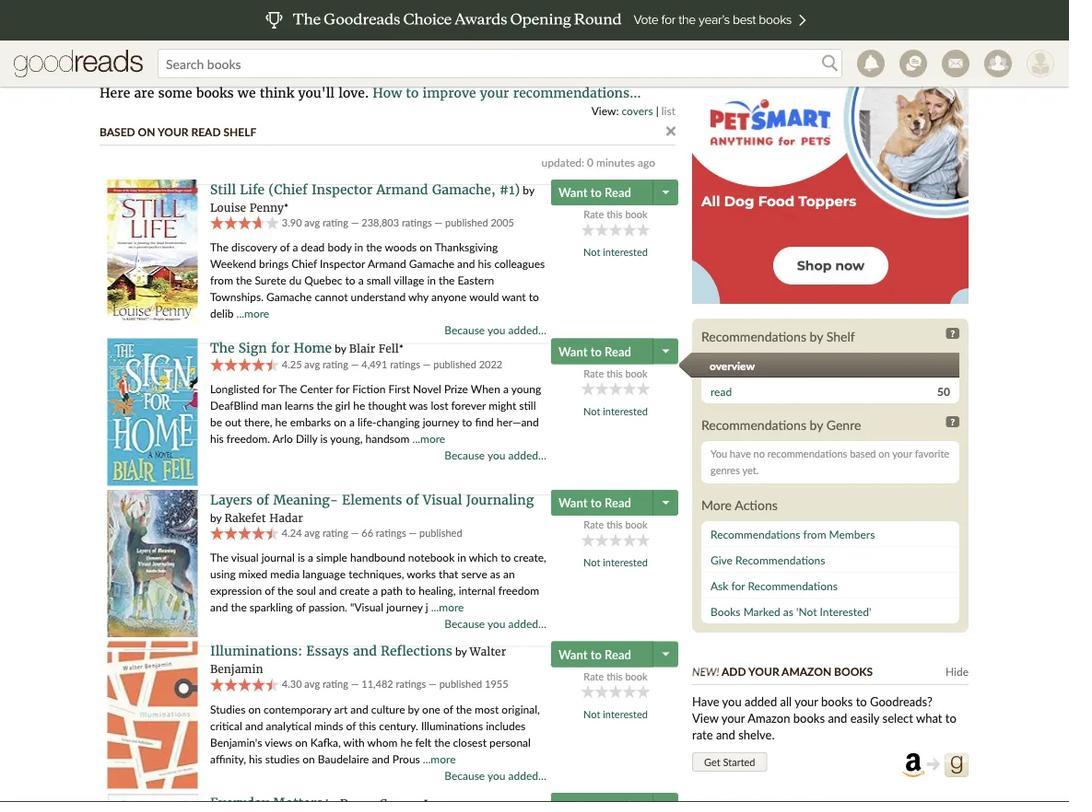 Task type: locate. For each thing, give the bounding box(es) containing it.
have you added all your books to goodreads? view your amazon books and easily select what to rate and shelve.
[[692, 695, 956, 743]]

want to read button for illuminations: essays and reflections
[[551, 642, 655, 668]]

ratings up one
[[396, 678, 426, 691]]

0 vertical spatial ?
[[951, 328, 955, 339]]

a up 'might'
[[503, 382, 509, 396]]

0 vertical spatial inspector
[[311, 181, 373, 198]]

interested for layers of meaning- elements of visual journaling
[[603, 557, 648, 569]]

3 because from the top
[[444, 617, 485, 631]]

...more link down healing, at the left
[[431, 601, 464, 614]]

not for still life (chief inspector armand gamache, #1)
[[583, 246, 600, 259]]

gamache
[[409, 257, 454, 270], [266, 290, 312, 304]]

Search books text field
[[158, 49, 842, 78]]

0 horizontal spatial he
[[275, 416, 287, 429]]

he
[[353, 399, 365, 412], [275, 416, 287, 429], [400, 736, 412, 749]]

my books link
[[392, 41, 512, 87]]

1 vertical spatial is
[[298, 551, 305, 564]]

he up arlo
[[275, 416, 287, 429]]

1 vertical spatial from
[[803, 528, 826, 541]]

2 vertical spatial his
[[249, 752, 262, 766]]

give recommendations
[[711, 553, 825, 567]]

2 vertical spatial books
[[834, 665, 873, 678]]

handbound
[[350, 551, 405, 564]]

freedom
[[498, 584, 539, 598]]

3 interested from the top
[[603, 557, 648, 569]]

0 vertical spatial your
[[158, 125, 189, 138]]

armand inside the discovery of a dead body in the woods on thanksgiving weekend brings chief inspector armand gamache and his colleagues from the surete du quebec to a small village in the eastern townships. gamache cannot understand why anyone would want to delib
[[368, 257, 406, 270]]

1 vertical spatial shelf
[[826, 329, 855, 344]]

0 vertical spatial shelf
[[223, 125, 256, 138]]

1 want to read button from the top
[[551, 180, 655, 206]]

1 vertical spatial inspector
[[320, 257, 365, 270]]

want down updated:
[[558, 185, 588, 200]]

on inside you have no recommendations based on your favorite genres yet.
[[879, 448, 890, 460]]

4 because from the top
[[444, 769, 485, 782]]

thought
[[368, 399, 406, 412]]

3 not interested from the top
[[583, 557, 648, 569]]

4 book from the top
[[625, 670, 648, 683]]

book
[[625, 208, 648, 221], [625, 367, 648, 380], [625, 519, 648, 531], [625, 670, 648, 683]]

1 vertical spatial as
[[783, 605, 793, 618]]

give
[[711, 553, 733, 567]]

3 want to read from the top
[[558, 496, 631, 511]]

not interested link for still life (chief inspector armand gamache, #1)
[[583, 246, 648, 259]]

you down personal
[[487, 769, 505, 782]]

elements
[[342, 492, 402, 508]]

0 vertical spatial ? link
[[946, 328, 959, 339]]

published for still life (chief inspector armand gamache, #1)
[[445, 216, 488, 229]]

still life (chief inspector armand gamache, #1) by louise penny *
[[210, 181, 534, 215]]

1 vertical spatial armand
[[368, 257, 406, 270]]

journaling
[[466, 492, 534, 508]]

in
[[354, 241, 363, 254], [427, 274, 436, 287], [457, 551, 466, 564]]

3 rating from the top
[[322, 527, 348, 539]]

read for the sign for home
[[605, 344, 631, 359]]

want to read for still life (chief inspector armand gamache, #1)
[[558, 185, 631, 200]]

not for the sign for home
[[583, 405, 600, 417]]

because you added… link up walter
[[444, 616, 547, 633]]

2 want to read from the top
[[558, 344, 631, 359]]

2 not interested from the top
[[583, 405, 648, 417]]

1 want to read from the top
[[558, 185, 631, 200]]

the sign for home image
[[107, 339, 198, 486]]

3 because you added… from the top
[[444, 617, 547, 631]]

...more for the sign for home
[[412, 432, 445, 446]]

2 avg from the top
[[304, 358, 320, 370]]

2 ? from the top
[[951, 417, 955, 428]]

by inside the sign for home by blair fell *
[[335, 342, 346, 355]]

book for the sign for home
[[625, 367, 648, 380]]

is right dilly
[[320, 432, 328, 446]]

updated: 0 minutes ago
[[541, 155, 655, 169]]

4 not interested link from the top
[[583, 708, 648, 721]]

want to read for the sign for home
[[558, 344, 631, 359]]

2 horizontal spatial his
[[478, 257, 492, 270]]

covers
[[622, 104, 653, 117]]

...more link down was
[[412, 432, 445, 446]]

the for sign
[[210, 340, 235, 357]]

4 interested from the top
[[603, 708, 648, 721]]

recommendations for recommendations by genre
[[701, 417, 806, 433]]

not interested down minutes
[[583, 246, 648, 259]]

4 avg from the top
[[304, 678, 320, 691]]

weekend
[[210, 257, 256, 270]]

4 not from the top
[[583, 708, 600, 721]]

this inside studies on contemporary art and culture by one of the most original, critical and analytical minds of this century. illuminations includes benjamin's views on kafka, with whom he felt the closest personal affinity, his studies on baudelaire and prous
[[359, 719, 376, 733]]

want for illuminations: essays and reflections
[[558, 647, 588, 662]]

book for illuminations: essays and reflections
[[625, 670, 648, 683]]

amazon up all
[[782, 665, 831, 678]]

1 horizontal spatial books
[[711, 605, 741, 618]]

layers
[[210, 492, 253, 508]]

—
[[351, 216, 359, 229], [435, 216, 443, 229], [351, 358, 359, 370], [423, 358, 431, 370], [351, 527, 359, 539], [409, 527, 417, 539], [351, 678, 359, 691], [429, 678, 437, 691]]

ask
[[711, 579, 728, 593]]

home up "4.25"
[[294, 340, 332, 357]]

journey down lost
[[423, 416, 459, 429]]

you
[[487, 323, 505, 337], [487, 449, 505, 462], [487, 617, 505, 631], [722, 695, 742, 710], [487, 769, 505, 782]]

rate this book for the sign for home
[[584, 367, 648, 380]]

added… for still life (chief inspector armand gamache, #1)
[[508, 323, 547, 337]]

0 vertical spatial armand
[[376, 181, 428, 198]]

for up the man
[[262, 382, 276, 396]]

the up illuminations
[[456, 703, 472, 716]]

1 interested from the top
[[603, 246, 648, 259]]

3 because you added… link from the top
[[444, 616, 547, 633]]

ratings down fell at the left top of page
[[390, 358, 420, 370]]

published up "prize"
[[433, 358, 476, 370]]

illuminations: essays and reflections image
[[107, 642, 198, 789]]

...more down was
[[412, 432, 445, 446]]

century.
[[379, 719, 418, 733]]

interested
[[603, 246, 648, 259], [603, 405, 648, 417], [603, 557, 648, 569], [603, 708, 648, 721]]

0 horizontal spatial is
[[298, 551, 305, 564]]

0 vertical spatial from
[[210, 274, 233, 287]]

this for illuminations: essays and reflections
[[607, 670, 623, 683]]

4 added… from the top
[[508, 769, 547, 782]]

your right add
[[748, 665, 779, 678]]

not interested for illuminations: essays and reflections
[[583, 708, 648, 721]]

...more link
[[236, 307, 269, 320], [412, 432, 445, 446], [431, 601, 464, 614], [423, 752, 456, 766]]

avg right '4.30'
[[304, 678, 320, 691]]

he inside studies on contemporary art and culture by one of the most original, critical and analytical minds of this century. illuminations includes benjamin's views on kafka, with whom he felt the closest personal affinity, his studies on baudelaire and prous
[[400, 736, 412, 749]]

healing,
[[419, 584, 456, 598]]

her—and
[[496, 416, 539, 429]]

ruby anderson image
[[1027, 50, 1054, 77]]

a left simple
[[308, 551, 313, 564]]

0 vertical spatial gamache
[[409, 257, 454, 270]]

2 horizontal spatial books
[[834, 665, 873, 678]]

rating up the "center"
[[322, 358, 348, 370]]

inspector up the 3.90 avg rating — 238,803 ratings
[[311, 181, 373, 198]]

4 because you added… from the top
[[444, 769, 547, 782]]

3 added… from the top
[[508, 617, 547, 631]]

because you added…
[[444, 323, 547, 337], [444, 449, 547, 462], [444, 617, 547, 631], [444, 769, 547, 782]]

because you added… link for still life (chief inspector armand gamache, #1)
[[444, 322, 547, 339]]

rate this book
[[584, 208, 648, 221], [584, 367, 648, 380], [584, 519, 648, 531], [584, 670, 648, 683]]

menu
[[297, 41, 772, 87]]

0 vertical spatial as
[[490, 568, 500, 581]]

his down be
[[210, 432, 224, 446]]

published for layers of meaning- elements of visual journaling
[[419, 527, 462, 539]]

the visual journal is a simple handbound notebook in which to create, using mixed media language techniques, works that serve as an expression of the soul and create a path to healing, internal freedom and the sparkling of passion.  "visual journey j
[[210, 551, 546, 614]]

love.
[[338, 84, 369, 101]]

1 horizontal spatial from
[[803, 528, 826, 541]]

? for shelf
[[951, 328, 955, 339]]

fell
[[379, 342, 399, 356]]

1 want from the top
[[558, 185, 588, 200]]

1 horizontal spatial he
[[353, 399, 365, 412]]

of up brings
[[280, 241, 290, 254]]

not interested link left view
[[583, 708, 648, 721]]

recommendations inside the recommendations from members "link"
[[711, 528, 800, 541]]

of inside the discovery of a dead body in the woods on thanksgiving weekend brings chief inspector armand gamache and his colleagues from the surete du quebec to a small village in the eastern townships. gamache cannot understand why anyone would want to delib
[[280, 241, 290, 254]]

embarks
[[290, 416, 331, 429]]

anyone
[[431, 290, 467, 304]]

you for the sign for home
[[487, 449, 505, 462]]

1 avg from the top
[[304, 216, 320, 229]]

0 horizontal spatial his
[[210, 432, 224, 446]]

? link up the 50
[[946, 328, 959, 339]]

recommendations up overview
[[701, 329, 806, 344]]

4 rate this book from the top
[[584, 670, 648, 683]]

books down "ask"
[[711, 605, 741, 618]]

have
[[730, 448, 751, 460]]

0 vertical spatial is
[[320, 432, 328, 446]]

|
[[656, 104, 659, 117]]

his up eastern
[[478, 257, 492, 270]]

1 because from the top
[[444, 323, 485, 337]]

in up why
[[427, 274, 436, 287]]

1 ? link from the top
[[946, 328, 959, 339]]

not interested link for illuminations: essays and reflections
[[583, 708, 648, 721]]

on inside longlisted for the center for fiction first novel prize  when a young deafblind man learns the girl he thought was lost forever might still be out there, he embarks on a life-changing journey to find her—and his freedom.  arlo dilly is young, handsom
[[334, 416, 346, 429]]

1 vertical spatial ? link
[[946, 417, 959, 428]]

read for still life (chief inspector armand gamache, #1)
[[605, 185, 631, 200]]

1 because you added… from the top
[[444, 323, 547, 337]]

1 because you added… link from the top
[[444, 322, 547, 339]]

0 horizontal spatial books
[[444, 54, 484, 72]]

4 want to read from the top
[[558, 647, 631, 662]]

books inside 'link'
[[711, 605, 741, 618]]

you up the 2022
[[487, 323, 505, 337]]

how to improve your recommendations… link
[[373, 84, 641, 101]]

added… for illuminations: essays and reflections
[[508, 769, 547, 782]]

0 horizontal spatial gamache
[[266, 290, 312, 304]]

2 book from the top
[[625, 367, 648, 380]]

want to read button for layers of meaning- elements of visual journaling
[[551, 490, 655, 516]]

added… for the sign for home
[[508, 449, 547, 462]]

...more for layers of meaning- elements of visual journaling
[[431, 601, 464, 614]]

books up easily
[[821, 695, 853, 710]]

2 horizontal spatial he
[[400, 736, 412, 749]]

2 rating from the top
[[322, 358, 348, 370]]

because you added… up walter
[[444, 617, 547, 631]]

create,
[[514, 551, 546, 564]]

eastern
[[458, 274, 494, 287]]

not for illuminations: essays and reflections
[[583, 708, 600, 721]]

2 because from the top
[[444, 449, 485, 462]]

1 horizontal spatial his
[[249, 752, 262, 766]]

2 vertical spatial in
[[457, 551, 466, 564]]

favorite
[[915, 448, 949, 460]]

home up love.
[[325, 54, 364, 72]]

read for illuminations: essays and reflections
[[605, 647, 631, 662]]

avg right the 3.90
[[304, 216, 320, 229]]

not interested link for layers of meaning- elements of visual journaling
[[583, 557, 648, 569]]

1 horizontal spatial gamache
[[409, 257, 454, 270]]

of right one
[[443, 703, 453, 716]]

not right colleagues
[[583, 246, 600, 259]]

1 vertical spatial in
[[427, 274, 436, 287]]

4 because you added… link from the top
[[444, 768, 547, 784]]

3 rate from the top
[[584, 519, 604, 531]]

includes
[[486, 719, 526, 733]]

3.90
[[282, 216, 302, 229]]

1 horizontal spatial your
[[748, 665, 779, 678]]

because you added… down find at the left of page
[[444, 449, 547, 462]]

2 ? link from the top
[[946, 417, 959, 428]]

a
[[293, 241, 298, 254], [358, 274, 364, 287], [503, 382, 509, 396], [349, 416, 355, 429], [308, 551, 313, 564], [373, 584, 378, 598]]

...more link for the sign for home
[[412, 432, 445, 446]]

and left easily
[[828, 711, 847, 726]]

amazon down added
[[748, 711, 790, 726]]

and inside the discovery of a dead body in the woods on thanksgiving weekend brings chief inspector armand gamache and his colleagues from the surete du quebec to a small village in the eastern townships. gamache cannot understand why anyone would want to delib
[[457, 257, 475, 270]]

you down find at the left of page
[[487, 449, 505, 462]]

* inside still life (chief inspector armand gamache, #1) by louise penny *
[[284, 200, 289, 214]]

louise penny link
[[210, 200, 284, 215]]

no
[[753, 448, 765, 460]]

Search for books to add to your shelves search field
[[158, 49, 842, 78]]

notifications image
[[857, 50, 885, 77]]

your down some
[[158, 125, 189, 138]]

this for layers of meaning- elements of visual journaling
[[607, 519, 623, 531]]

4 want to read button from the top
[[551, 642, 655, 668]]

3 avg from the top
[[304, 527, 320, 539]]

the for visual
[[210, 551, 229, 564]]

1 horizontal spatial *
[[399, 342, 404, 355]]

0 vertical spatial his
[[478, 257, 492, 270]]

the
[[366, 241, 382, 254], [236, 274, 252, 287], [439, 274, 455, 287], [316, 399, 332, 412], [277, 584, 293, 598], [231, 601, 247, 614], [456, 703, 472, 716], [434, 736, 450, 749]]

— published 2022
[[420, 358, 502, 370]]

1 vertical spatial *
[[399, 342, 404, 355]]

2 want from the top
[[558, 344, 588, 359]]

want for the sign for home
[[558, 344, 588, 359]]

because you added… link down find at the left of page
[[444, 447, 547, 464]]

the left the girl
[[316, 399, 332, 412]]

0 vertical spatial books
[[196, 84, 234, 101]]

1 horizontal spatial in
[[427, 274, 436, 287]]

2 not interested link from the top
[[583, 405, 648, 417]]

you right have
[[722, 695, 742, 710]]

1 vertical spatial amazon
[[748, 711, 790, 726]]

of left visual at the left bottom of the page
[[406, 492, 419, 508]]

1 vertical spatial journey
[[386, 601, 423, 614]]

get
[[704, 756, 720, 769]]

recommendations inside the give recommendations link
[[735, 553, 825, 567]]

rate for still life (chief inspector armand gamache, #1)
[[584, 208, 604, 221]]

? link for recommendations by genre
[[946, 417, 959, 428]]

the inside the visual journal is a simple handbound notebook in which to create, using mixed media language techniques, works that serve as an expression of the soul and create a path to healing, internal freedom and the sparkling of passion.  "visual journey j
[[210, 551, 229, 564]]

4.30 avg rating — 11,482 ratings
[[279, 678, 426, 691]]

want to read for illuminations: essays and reflections
[[558, 647, 631, 662]]

for
[[271, 340, 290, 357], [262, 382, 276, 396], [336, 382, 349, 396], [731, 579, 745, 593]]

1 vertical spatial advertisement region
[[692, 74, 969, 304]]

3 not interested link from the top
[[583, 557, 648, 569]]

4 want from the top
[[558, 647, 588, 662]]

3 book from the top
[[625, 519, 648, 531]]

overview link
[[678, 353, 959, 379]]

felt
[[415, 736, 431, 749]]

shelf
[[223, 125, 256, 138], [826, 329, 855, 344]]

books
[[444, 54, 484, 72], [711, 605, 741, 618], [834, 665, 873, 678]]

1 vertical spatial he
[[275, 416, 287, 429]]

2 because you added… link from the top
[[444, 447, 547, 464]]

your for add
[[748, 665, 779, 678]]

rating up simple
[[322, 527, 348, 539]]

the left sign
[[210, 340, 235, 357]]

because you added… link down personal
[[444, 768, 547, 784]]

because up — published 2022
[[444, 323, 485, 337]]

your inside here are some books we think you'll love. how to improve your recommendations… view: covers | list
[[480, 84, 509, 101]]

published up the thanksgiving
[[445, 216, 488, 229]]

colleagues
[[494, 257, 545, 270]]

books inside here are some books we think you'll love. how to improve your recommendations… view: covers | list
[[196, 84, 234, 101]]

recommendations
[[767, 448, 847, 460]]

1 rate this book from the top
[[584, 208, 648, 221]]

2 want to read button from the top
[[551, 339, 655, 364]]

books up improve
[[444, 54, 484, 72]]

2 rate this book from the top
[[584, 367, 648, 380]]

is
[[320, 432, 328, 446], [298, 551, 305, 564]]

...more link down felt
[[423, 752, 456, 766]]

longlisted for the center for fiction first novel prize  when a young deafblind man learns the girl he thought was lost forever might still be out there, he embarks on a life-changing journey to find her—and his freedom.  arlo dilly is young, handsom
[[210, 382, 541, 446]]

0 vertical spatial advertisement region
[[88, 0, 982, 22]]

2 vertical spatial he
[[400, 736, 412, 749]]

your left favorite
[[892, 448, 912, 460]]

3 want to read button from the top
[[551, 490, 655, 516]]

want right walter
[[558, 647, 588, 662]]

3 want from the top
[[558, 496, 588, 511]]

the inside the discovery of a dead body in the woods on thanksgiving weekend brings chief inspector armand gamache and his colleagues from the surete du quebec to a small village in the eastern townships. gamache cannot understand why anyone would want to delib
[[210, 241, 229, 254]]

books inside menu
[[444, 54, 484, 72]]

because down internal in the bottom of the page
[[444, 617, 485, 631]]

you inside the have you added all your books to goodreads? view your amazon books and easily select what to rate and shelve.
[[722, 695, 742, 710]]

journey
[[423, 416, 459, 429], [386, 601, 423, 614]]

and up "4.30 avg rating — 11,482 ratings"
[[353, 643, 377, 660]]

center
[[300, 382, 333, 396]]

0 vertical spatial home
[[325, 54, 364, 72]]

...more down felt
[[423, 752, 456, 766]]

1 not interested from the top
[[583, 246, 648, 259]]

deafblind
[[210, 399, 258, 412]]

4 rate from the top
[[584, 670, 604, 683]]

3 rate this book from the top
[[584, 519, 648, 531]]

benjamin's
[[210, 736, 262, 749]]

want right journaling
[[558, 496, 588, 511]]

to inside here are some books we think you'll love. how to improve your recommendations… view: covers | list
[[406, 84, 419, 101]]

1 horizontal spatial shelf
[[826, 329, 855, 344]]

1 added… from the top
[[508, 323, 547, 337]]

the up weekend at the left of page
[[210, 241, 229, 254]]

1 rating from the top
[[322, 216, 348, 229]]

2 rate from the top
[[584, 367, 604, 380]]

2 not from the top
[[583, 405, 600, 417]]

gamache up the 'village'
[[409, 257, 454, 270]]

not interested link for the sign for home
[[583, 405, 648, 417]]

by up 4.25 avg rating — 4,491 ratings
[[335, 342, 346, 355]]

books down new! add your amazon books
[[793, 711, 825, 726]]

interested for illuminations: essays and reflections
[[603, 708, 648, 721]]

inspector down body
[[320, 257, 365, 270]]

updated:
[[541, 155, 584, 169]]

on inside the discovery of a dead body in the woods on thanksgiving weekend brings chief inspector armand gamache and his colleagues from the surete du quebec to a small village in the eastern townships. gamache cannot understand why anyone would want to delib
[[420, 241, 432, 254]]

interested for the sign for home
[[603, 405, 648, 417]]

ratings right the 66
[[376, 527, 406, 539]]

1 horizontal spatial as
[[783, 605, 793, 618]]

recommendations up books marked as 'not interested'
[[748, 579, 838, 593]]

2 interested from the top
[[603, 405, 648, 417]]

woods
[[385, 241, 417, 254]]

he for illuminations: essays and reflections
[[400, 736, 412, 749]]

added… for layers of meaning- elements of visual journaling
[[508, 617, 547, 631]]

dead
[[301, 241, 325, 254]]

3 not from the top
[[583, 557, 600, 569]]

not interested link right still
[[583, 405, 648, 417]]

1 vertical spatial his
[[210, 432, 224, 446]]

surete
[[255, 274, 286, 287]]

4 not interested from the top
[[583, 708, 648, 721]]

4 rating from the top
[[322, 678, 348, 691]]

want for still life (chief inspector armand gamache, #1)
[[558, 185, 588, 200]]

journal
[[261, 551, 295, 564]]

0 horizontal spatial from
[[210, 274, 233, 287]]

1 vertical spatial gamache
[[266, 290, 312, 304]]

published for illuminations: essays and reflections
[[439, 678, 482, 691]]

0 vertical spatial *
[[284, 200, 289, 214]]

by inside studies on contemporary art and culture by one of the most original, critical and analytical minds of this century. illuminations includes benjamin's views on kafka, with whom he felt the closest personal affinity, his studies on baudelaire and prous
[[408, 703, 419, 716]]

0 horizontal spatial as
[[490, 568, 500, 581]]

1 horizontal spatial is
[[320, 432, 328, 446]]

you up walter
[[487, 617, 505, 631]]

based
[[850, 448, 876, 460]]

in up "serve"
[[457, 551, 466, 564]]

1 vertical spatial books
[[711, 605, 741, 618]]

1 not from the top
[[583, 246, 600, 259]]

1 ? from the top
[[951, 328, 955, 339]]

0 horizontal spatial your
[[158, 125, 189, 138]]

2 because you added… from the top
[[444, 449, 547, 462]]

avg for layers of meaning- elements of visual journaling
[[304, 527, 320, 539]]

personal
[[489, 736, 531, 749]]

not interested right still
[[583, 405, 648, 417]]

recommendations up some
[[92, 35, 267, 59]]

4.25 avg rating — 4,491 ratings
[[279, 358, 420, 370]]

0 vertical spatial journey
[[423, 416, 459, 429]]

1 rate from the top
[[584, 208, 604, 221]]

your
[[480, 84, 509, 101], [892, 448, 912, 460], [795, 695, 818, 710], [721, 711, 745, 726]]

he right the girl
[[353, 399, 365, 412]]

1 book from the top
[[625, 208, 648, 221]]

0 vertical spatial in
[[354, 241, 363, 254]]

and down the thanksgiving
[[457, 257, 475, 270]]

illuminations
[[421, 719, 483, 733]]

because you added… link for illuminations: essays and reflections
[[444, 768, 547, 784]]

want for layers of meaning- elements of visual journaling
[[558, 496, 588, 511]]

1 vertical spatial ?
[[951, 417, 955, 428]]

is inside the visual journal is a simple handbound notebook in which to create, using mixed media language techniques, works that serve as an expression of the soul and create a path to healing, internal freedom and the sparkling of passion.  "visual journey j
[[298, 551, 305, 564]]

ratings for still life (chief inspector armand gamache, #1)
[[402, 216, 432, 229]]

not interested for layers of meaning- elements of visual journaling
[[583, 557, 648, 569]]

because you added… up the 2022
[[444, 323, 547, 337]]

rate
[[584, 208, 604, 221], [584, 367, 604, 380], [584, 519, 604, 531], [584, 670, 604, 683]]

rate this book for layers of meaning- elements of visual journaling
[[584, 519, 648, 531]]

journey inside longlisted for the center for fiction first novel prize  when a young deafblind man learns the girl he thought was lost forever might still be out there, he embarks on a life-changing journey to find her—and his freedom.  arlo dilly is young, handsom
[[423, 416, 459, 429]]

home
[[325, 54, 364, 72], [294, 340, 332, 357]]

delib
[[210, 307, 234, 320]]

one
[[422, 703, 440, 716]]

0 vertical spatial books
[[444, 54, 484, 72]]

not interested left view
[[583, 708, 648, 721]]

add
[[722, 665, 746, 678]]

advertisement region
[[88, 0, 982, 22], [692, 74, 969, 304]]

of up rakefet hadar link
[[256, 492, 269, 508]]

added… down "her—and"
[[508, 449, 547, 462]]

rating up the art
[[322, 678, 348, 691]]

1 not interested link from the top
[[583, 246, 648, 259]]

read
[[191, 125, 221, 138], [605, 185, 631, 200], [605, 344, 631, 359], [605, 496, 631, 511], [605, 647, 631, 662]]

0 horizontal spatial *
[[284, 200, 289, 214]]

inspector
[[311, 181, 373, 198], [320, 257, 365, 270]]

sparkling
[[250, 601, 293, 614]]

your right all
[[795, 695, 818, 710]]

in right body
[[354, 241, 363, 254]]

not right create,
[[583, 557, 600, 569]]

of
[[280, 241, 290, 254], [256, 492, 269, 508], [406, 492, 419, 508], [265, 584, 275, 598], [296, 601, 306, 614], [443, 703, 453, 716], [346, 719, 356, 733]]

as inside 'link'
[[783, 605, 793, 618]]

2 added… from the top
[[508, 449, 547, 462]]

not interested right create,
[[583, 557, 648, 569]]

rate for the sign for home
[[584, 367, 604, 380]]

serve
[[461, 568, 487, 581]]

young,
[[330, 432, 363, 446]]

2 horizontal spatial in
[[457, 551, 466, 564]]

from down weekend at the left of page
[[210, 274, 233, 287]]

new! add your amazon books
[[692, 665, 873, 678]]

internal
[[459, 584, 495, 598]]

blair
[[349, 342, 375, 356]]

1 vertical spatial your
[[748, 665, 779, 678]]

the up townships.
[[236, 274, 252, 287]]

because you added… link for layers of meaning- elements of visual journaling
[[444, 616, 547, 633]]



Task type: describe. For each thing, give the bounding box(es) containing it.
want to read for layers of meaning- elements of visual journaling
[[558, 496, 631, 511]]

his inside studies on contemporary art and culture by one of the most original, critical and analytical minds of this century. illuminations includes benjamin's views on kafka, with whom he felt the closest personal affinity, his studies on baudelaire and prous
[[249, 752, 262, 766]]

because for the sign for home
[[444, 449, 485, 462]]

you for layers of meaning- elements of visual journaling
[[487, 617, 505, 631]]

ratings for the sign for home
[[390, 358, 420, 370]]

238,803
[[362, 216, 399, 229]]

— up the thanksgiving
[[435, 216, 443, 229]]

import your amazon purchases image
[[902, 753, 969, 778]]

— published
[[406, 527, 462, 539]]

avg for illuminations: essays and reflections
[[304, 678, 320, 691]]

avg for the sign for home
[[304, 358, 320, 370]]

...more for still life (chief inspector armand gamache, #1)
[[236, 307, 269, 320]]

all
[[780, 695, 792, 710]]

village
[[394, 274, 424, 287]]

benjamin
[[210, 663, 263, 677]]

and up passion.
[[319, 584, 337, 598]]

this for still life (chief inspector armand gamache, #1)
[[607, 208, 623, 221]]

j
[[426, 601, 428, 614]]

views
[[265, 736, 292, 749]]

body
[[328, 241, 352, 254]]

book for layers of meaning- elements of visual journaling
[[625, 519, 648, 531]]

louise
[[210, 200, 246, 215]]

4.24
[[282, 527, 302, 539]]

still
[[519, 399, 536, 412]]

— up novel
[[423, 358, 431, 370]]

the discovery of a dead body in the woods on thanksgiving weekend brings chief inspector armand gamache and his colleagues from the surete du quebec to a small village in the eastern townships. gamache cannot understand why anyone would want to delib
[[210, 241, 545, 320]]

rate this book for still life (chief inspector armand gamache, #1)
[[584, 208, 648, 221]]

by left genre
[[810, 417, 823, 433]]

inspector inside the discovery of a dead body in the woods on thanksgiving weekend brings chief inspector armand gamache and his colleagues from the surete du quebec to a small village in the eastern townships. gamache cannot understand why anyone would want to delib
[[320, 257, 365, 270]]

2005
[[491, 216, 514, 229]]

my group discussions image
[[899, 50, 927, 77]]

...more link for illuminations: essays and reflections
[[423, 752, 456, 766]]

rakefet hadar link
[[224, 511, 303, 525]]

— left 11,482
[[351, 678, 359, 691]]

added
[[745, 695, 777, 710]]

a left small
[[358, 274, 364, 287]]

passion.
[[308, 601, 347, 614]]

studies
[[265, 752, 300, 766]]

rating for illuminations: essays and reflections
[[322, 678, 348, 691]]

reflections
[[381, 643, 452, 660]]

recommendations inside ask for recommendations link
[[748, 579, 838, 593]]

understand
[[351, 290, 406, 304]]

and right the art
[[351, 703, 368, 716]]

amazon inside the have you added all your books to goodreads? view your amazon books and easily select what to rate and shelve.
[[748, 711, 790, 726]]

inbox image
[[942, 50, 970, 77]]

— left 238,803
[[351, 216, 359, 229]]

visual
[[231, 551, 259, 564]]

more actions
[[701, 497, 778, 513]]

minds
[[314, 719, 343, 733]]

66
[[362, 527, 373, 539]]

rating for the sign for home
[[322, 358, 348, 370]]

because you added… for layers of meaning- elements of visual journaling
[[444, 617, 547, 631]]

freedom.
[[227, 432, 270, 446]]

3.90 avg rating — 238,803 ratings
[[279, 216, 432, 229]]

small
[[367, 274, 391, 287]]

book for still life (chief inspector armand gamache, #1)
[[625, 208, 648, 221]]

...more link for still life (chief inspector armand gamache, #1)
[[236, 307, 269, 320]]

shelve.
[[738, 728, 775, 743]]

* inside the sign for home by blair fell *
[[399, 342, 404, 355]]

the sign for home link
[[210, 340, 332, 357]]

recommendations by shelf
[[701, 329, 855, 344]]

as inside the visual journal is a simple handbound notebook in which to create, using mixed media language techniques, works that serve as an expression of the soul and create a path to healing, internal freedom and the sparkling of passion.  "visual journey j
[[490, 568, 500, 581]]

is inside longlisted for the center for fiction first novel prize  when a young deafblind man learns the girl he thought was lost forever might still be out there, he embarks on a life-changing journey to find her—and his freedom.  arlo dilly is young, handsom
[[320, 432, 328, 446]]

not interested for still life (chief inspector armand gamache, #1)
[[583, 246, 648, 259]]

most
[[475, 703, 499, 716]]

a left path
[[373, 584, 378, 598]]

yet.
[[742, 464, 759, 477]]

hadar
[[269, 511, 303, 525]]

? for genre
[[951, 417, 955, 428]]

still life image
[[107, 180, 198, 327]]

by inside layers of meaning- elements of visual journaling by rakefet hadar
[[210, 511, 222, 524]]

because for illuminations: essays and reflections
[[444, 769, 485, 782]]

because for layers of meaning- elements of visual journaling
[[444, 617, 485, 631]]

want to read button for the sign for home
[[551, 339, 655, 364]]

— down blair
[[351, 358, 359, 370]]

because you added… for illuminations: essays and reflections
[[444, 769, 547, 782]]

essays
[[306, 643, 349, 660]]

rating for layers of meaning- elements of visual journaling
[[322, 527, 348, 539]]

...more for illuminations: essays and reflections
[[423, 752, 456, 766]]

2 vertical spatial books
[[793, 711, 825, 726]]

language
[[302, 568, 346, 581]]

of down soul
[[296, 601, 306, 614]]

changing
[[376, 416, 420, 429]]

a left dead
[[293, 241, 298, 254]]

and down expression
[[210, 601, 228, 614]]

life-
[[358, 416, 376, 429]]

rating for still life (chief inspector armand gamache, #1)
[[322, 216, 348, 229]]

? link for recommendations by shelf
[[946, 328, 959, 339]]

how
[[373, 84, 402, 101]]

by inside illuminations: essays and reflections by
[[455, 645, 467, 658]]

ratings for layers of meaning- elements of visual journaling
[[376, 527, 406, 539]]

whom
[[367, 736, 398, 749]]

of up with at the bottom left of the page
[[346, 719, 356, 733]]

journey inside the visual journal is a simple handbound notebook in which to create, using mixed media language techniques, works that serve as an expression of the soul and create a path to healing, internal freedom and the sparkling of passion.  "visual journey j
[[386, 601, 423, 614]]

everyday matters image
[[107, 794, 198, 803]]

because you added… for the sign for home
[[444, 449, 547, 462]]

11,482
[[362, 678, 393, 691]]

to inside longlisted for the center for fiction first novel prize  when a young deafblind man learns the girl he thought was lost forever might still be out there, he embarks on a life-changing journey to find her—and his freedom.  arlo dilly is young, handsom
[[462, 416, 472, 429]]

0 horizontal spatial in
[[354, 241, 363, 254]]

recommendations for recommendations
[[92, 35, 267, 59]]

— up one
[[429, 678, 437, 691]]

not for layers of meaning- elements of visual journaling
[[583, 557, 600, 569]]

media
[[270, 568, 300, 581]]

forever
[[451, 399, 486, 412]]

a left 'life-'
[[349, 416, 355, 429]]

your right view
[[721, 711, 745, 726]]

from inside the discovery of a dead body in the woods on thanksgiving weekend brings chief inspector armand gamache and his colleagues from the surete du quebec to a small village in the eastern townships. gamache cannot understand why anyone would want to delib
[[210, 274, 233, 287]]

want to read button for still life (chief inspector armand gamache, #1)
[[551, 180, 655, 206]]

for up "4.25"
[[271, 340, 290, 357]]

by up the overview link
[[810, 329, 823, 344]]

0 horizontal spatial shelf
[[223, 125, 256, 138]]

he for the sign for home
[[275, 416, 287, 429]]

list
[[662, 104, 676, 117]]

prize
[[444, 382, 468, 396]]

baudelaire
[[318, 752, 369, 766]]

ask for recommendations
[[711, 579, 838, 593]]

recommendations from members link
[[701, 522, 959, 547]]

we
[[238, 84, 256, 101]]

because you added… link for the sign for home
[[444, 447, 547, 464]]

delete image
[[666, 127, 676, 136]]

out
[[225, 416, 241, 429]]

0 vertical spatial he
[[353, 399, 365, 412]]

longlisted
[[210, 382, 260, 396]]

in inside the visual journal is a simple handbound notebook in which to create, using mixed media language techniques, works that serve as an expression of the soul and create a path to healing, internal freedom and the sparkling of passion.  "visual journey j
[[457, 551, 466, 564]]

the inside longlisted for the center for fiction first novel prize  when a young deafblind man learns the girl he thought was lost forever might still be out there, he embarks on a life-changing journey to find her—and his freedom.  arlo dilly is young, handsom
[[316, 399, 332, 412]]

first
[[388, 382, 410, 396]]

interested for still life (chief inspector armand gamache, #1)
[[603, 246, 648, 259]]

4,491
[[362, 358, 387, 370]]

improve
[[423, 84, 476, 101]]

want
[[502, 290, 526, 304]]

an
[[503, 568, 515, 581]]

recommendations for recommendations by shelf
[[701, 329, 806, 344]]

du
[[289, 274, 301, 287]]

your inside you have no recommendations based on your favorite genres yet.
[[892, 448, 912, 460]]

illuminations:
[[210, 643, 302, 660]]

by inside still life (chief inspector armand gamache, #1) by louise penny *
[[523, 183, 534, 196]]

rate
[[692, 728, 713, 743]]

...more link for layers of meaning- elements of visual journaling
[[431, 601, 464, 614]]

armand inside still life (chief inspector armand gamache, #1) by louise penny *
[[376, 181, 428, 198]]

of up sparkling on the left
[[265, 584, 275, 598]]

illuminations: essays and reflections link
[[210, 643, 452, 660]]

what
[[916, 711, 942, 726]]

dilly
[[296, 432, 317, 446]]

the right felt
[[434, 736, 450, 749]]

for up the girl
[[336, 382, 349, 396]]

covers link
[[622, 104, 653, 117]]

my
[[419, 54, 440, 72]]

friend requests image
[[984, 50, 1012, 77]]

that
[[439, 568, 458, 581]]

your for on
[[158, 125, 189, 138]]

for right "ask"
[[731, 579, 745, 593]]

expression
[[210, 584, 262, 598]]

this for the sign for home
[[607, 367, 623, 380]]

— up notebook
[[409, 527, 417, 539]]

books marked as 'not interested' link
[[701, 599, 959, 625]]

not interested for the sign for home
[[583, 405, 648, 417]]

the down expression
[[231, 601, 247, 614]]

home inside menu
[[325, 54, 364, 72]]

published for the sign for home
[[433, 358, 476, 370]]

— left the 66
[[351, 527, 359, 539]]

culture
[[371, 703, 405, 716]]

rate for illuminations: essays and reflections
[[584, 670, 604, 683]]

walter
[[470, 645, 506, 659]]

would
[[469, 290, 499, 304]]

the for discovery
[[210, 241, 229, 254]]

select
[[883, 711, 913, 726]]

the down media
[[277, 584, 293, 598]]

and right rate
[[716, 728, 735, 743]]

his inside longlisted for the center for fiction first novel prize  when a young deafblind man learns the girl he thought was lost forever might still be out there, he embarks on a life-changing journey to find her—and his freedom.  arlo dilly is young, handsom
[[210, 432, 224, 446]]

1 vertical spatial home
[[294, 340, 332, 357]]

studies
[[210, 703, 245, 716]]

because for still life (chief inspector armand gamache, #1)
[[444, 323, 485, 337]]

and down whom
[[372, 752, 390, 766]]

his inside the discovery of a dead body in the woods on thanksgiving weekend brings chief inspector armand gamache and his colleagues from the surete du quebec to a small village in the eastern townships. gamache cannot understand why anyone would want to delib
[[478, 257, 492, 270]]

closest
[[453, 736, 487, 749]]

recommendations for recommendations from members
[[711, 528, 800, 541]]

blair fell link
[[349, 342, 399, 356]]

townships.
[[210, 290, 264, 304]]

the up anyone
[[439, 274, 455, 287]]

you for still life (chief inspector armand gamache, #1)
[[487, 323, 505, 337]]

the down 238,803
[[366, 241, 382, 254]]

4.25
[[282, 358, 302, 370]]

menu containing home
[[297, 41, 772, 87]]

from inside "link"
[[803, 528, 826, 541]]

penny
[[249, 200, 284, 215]]

1 vertical spatial books
[[821, 695, 853, 710]]

the inside longlisted for the center for fiction first novel prize  when a young deafblind man learns the girl he thought was lost forever might still be out there, he embarks on a life-changing journey to find her—and his freedom.  arlo dilly is young, handsom
[[279, 382, 297, 396]]

analytical
[[266, 719, 311, 733]]

recommendations from members
[[711, 528, 875, 541]]

based
[[100, 125, 135, 138]]

goodreads?
[[870, 695, 932, 710]]

ratings for illuminations: essays and reflections
[[396, 678, 426, 691]]

read for layers of meaning- elements of visual journaling
[[605, 496, 631, 511]]

you for illuminations: essays and reflections
[[487, 769, 505, 782]]

are
[[134, 84, 154, 101]]

minutes
[[596, 155, 635, 169]]

because you added… for still life (chief inspector armand gamache, #1)
[[444, 323, 547, 337]]

avg for still life (chief inspector armand gamache, #1)
[[304, 216, 320, 229]]

cannot
[[315, 290, 348, 304]]

inspector inside still life (chief inspector armand gamache, #1) by louise penny *
[[311, 181, 373, 198]]

rate this book for illuminations: essays and reflections
[[584, 670, 648, 683]]

4.30
[[282, 678, 302, 691]]

0 vertical spatial amazon
[[782, 665, 831, 678]]

think
[[260, 84, 294, 101]]

and up benjamin's
[[245, 719, 263, 733]]

layers of meaning- elements of visual journaling image
[[107, 490, 198, 638]]

contemporary
[[264, 703, 331, 716]]

rate for layers of meaning- elements of visual journaling
[[584, 519, 604, 531]]

here are some books we think you'll love. how to improve your recommendations… view: covers | list
[[100, 84, 676, 117]]



Task type: vqa. For each thing, say whether or not it's contained in the screenshot.
2nd CITY OF GLASS (THE MORTAL INSTRUMENTS, #3) link from the top of the page
no



